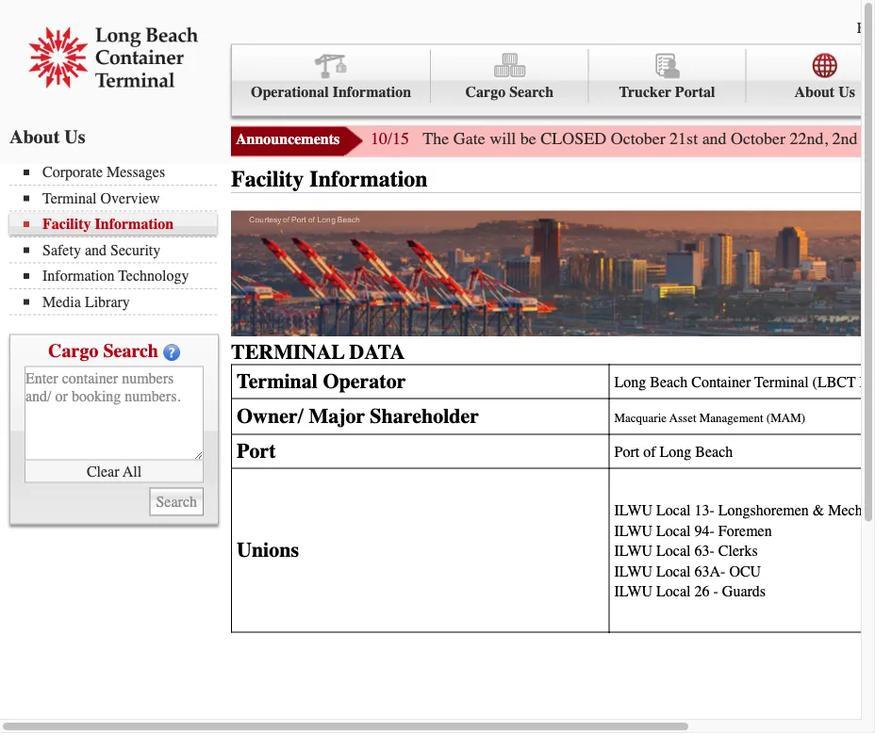 Task type: vqa. For each thing, say whether or not it's contained in the screenshot.
'using'
no



Task type: describe. For each thing, give the bounding box(es) containing it.
0 horizontal spatial cargo search
[[48, 340, 158, 362]]

clear all button
[[25, 461, 204, 483]]

cargo search link
[[431, 50, 589, 103]]

​​unions
[[237, 538, 299, 562]]

&
[[813, 502, 824, 519]]

foremen
[[718, 522, 772, 540]]

operational
[[251, 83, 329, 101]]

technology
[[118, 267, 189, 285]]

trucker
[[619, 83, 671, 101]]

closed
[[540, 129, 606, 149]]

1 horizontal spatial terminal
[[755, 374, 809, 391]]

0 vertical spatial beach
[[650, 374, 688, 391]]

safety
[[42, 241, 81, 259]]

the
[[423, 129, 449, 149]]

facility inside "corporate messages terminal overview facility information safety and security information technology media library"
[[42, 215, 91, 233]]

corporate messages terminal overview facility information safety and security information technology media library
[[42, 164, 189, 311]]

1 vertical spatial us
[[64, 126, 85, 148]]

1 horizontal spatial us
[[838, 83, 855, 101]]

22nd,
[[790, 129, 828, 149]]

facility information
[[231, 166, 428, 192]]

​terminal
[[237, 370, 318, 394]]

about inside about us link
[[794, 83, 835, 101]]

(lbct
[[812, 374, 856, 391]]

and inside "corporate messages terminal overview facility information safety and security information technology media library"
[[85, 241, 107, 259]]

operational information
[[251, 83, 411, 101]]

trucker portal
[[619, 83, 715, 101]]

0 horizontal spatial search
[[103, 340, 158, 362]]

about us link
[[746, 50, 875, 103]]

macquarie
[[614, 410, 667, 425]]

​ilwu local 13- longshoremen & mechan ilwu local 94- foremen ilwu local 63- clerks ilwu local 63a- ocu ilwu local 26 - guards
[[614, 502, 875, 600]]

​​owner/
[[237, 404, 304, 428]]

library
[[85, 293, 130, 311]]

portal
[[675, 83, 715, 101]]

5 local from the top
[[656, 583, 691, 600]]

information inside operational information link
[[333, 83, 411, 101]]

1 october from the left
[[611, 129, 665, 149]]

media
[[42, 293, 81, 311]]

2nd
[[832, 129, 858, 149]]

long
[[660, 443, 691, 461]]

10/15
[[371, 129, 409, 149]]

major
[[309, 404, 365, 428]]

2 local from the top
[[656, 522, 691, 540]]

messages
[[107, 164, 165, 181]]

4 local from the top
[[656, 563, 691, 580]]

Enter container numbers and/ or booking numbers.  text field
[[25, 366, 204, 461]]

1 vertical spatial cargo
[[48, 340, 98, 362]]

information up media
[[42, 267, 114, 285]]

media library link
[[24, 293, 217, 311]]

​​port
[[237, 439, 276, 463]]

cargo search inside "link"
[[465, 83, 554, 101]]

search inside "link"
[[509, 83, 554, 101]]

cargo inside cargo search "link"
[[465, 83, 506, 101]]



Task type: locate. For each thing, give the bounding box(es) containing it.
of
[[643, 443, 656, 461]]

beach down 'macquarie asset management (mam)'
[[695, 443, 733, 461]]

1 horizontal spatial cargo search
[[465, 83, 554, 101]]

​terminal operator
[[237, 370, 406, 394]]

operational information link
[[232, 50, 431, 103]]

and right 21st
[[702, 129, 727, 149]]

​port
[[614, 443, 639, 461]]

-
[[713, 583, 718, 600]]

1 local from the top
[[656, 502, 691, 519]]

menu bar containing corporate messages
[[9, 162, 226, 315]]

clerks
[[718, 542, 758, 560]]

about us up '22nd,'
[[794, 83, 855, 101]]

2 ilwu from the top
[[614, 542, 653, 560]]

corporate messages link
[[24, 164, 217, 181]]

1 horizontal spatial about
[[794, 83, 835, 101]]

local left the 26 at the right of the page
[[656, 583, 691, 600]]

​​​​terminal
[[231, 341, 345, 365]]

us up 'corporate'
[[64, 126, 85, 148]]

0 horizontal spatial menu bar
[[9, 162, 226, 315]]

ll
[[859, 374, 875, 391]]

0 vertical spatial and
[[702, 129, 727, 149]]

us up 2nd
[[838, 83, 855, 101]]

and
[[702, 129, 727, 149], [85, 241, 107, 259]]

beach up the asset at the bottom right of page
[[650, 374, 688, 391]]

0 horizontal spatial about
[[9, 126, 60, 148]]

1 vertical spatial about us
[[9, 126, 85, 148]]

0 horizontal spatial and
[[85, 241, 107, 259]]

local left 63-
[[656, 542, 691, 560]]

clear
[[87, 463, 119, 480]]

0 vertical spatial search
[[509, 83, 554, 101]]

94-
[[694, 522, 715, 540]]

1 vertical spatial beach
[[695, 443, 733, 461]]

guards
[[722, 583, 766, 600]]

1 vertical spatial menu bar
[[9, 162, 226, 315]]

data
[[349, 341, 405, 365]]

about us
[[794, 83, 855, 101], [9, 126, 85, 148]]

corporate
[[42, 164, 103, 181]]

1 ilwu from the top
[[614, 522, 653, 540]]

0 vertical spatial about
[[794, 83, 835, 101]]

0 vertical spatial us
[[838, 83, 855, 101]]

1 vertical spatial about
[[9, 126, 60, 148]]

facility information link
[[24, 215, 217, 233]]

local left the 94-
[[656, 522, 691, 540]]

3 ilwu from the top
[[614, 563, 653, 580]]

1 horizontal spatial cargo
[[465, 83, 506, 101]]

1 horizontal spatial october
[[731, 129, 786, 149]]

facility down announcements
[[231, 166, 304, 192]]

beach
[[650, 374, 688, 391], [695, 443, 733, 461]]

overview
[[100, 190, 160, 207]]

search up be
[[509, 83, 554, 101]]

2 october from the left
[[731, 129, 786, 149]]

63-
[[694, 542, 715, 560]]

us
[[838, 83, 855, 101], [64, 126, 85, 148]]

1 horizontal spatial menu bar
[[231, 44, 875, 116]]

terminal overview link
[[24, 190, 217, 207]]

local left 63a-
[[656, 563, 691, 580]]

​​owner/ major shareholder
[[237, 404, 479, 428]]

search
[[509, 83, 554, 101], [103, 340, 158, 362]]

0 vertical spatial about us
[[794, 83, 855, 101]]

1 horizontal spatial about us
[[794, 83, 855, 101]]

management
[[699, 410, 763, 425]]

10/15 the gate will be closed october 21st and october 22nd, 2nd sh
[[371, 129, 875, 149]]

0 horizontal spatial terminal
[[42, 190, 97, 207]]

0 horizontal spatial october
[[611, 129, 665, 149]]

safety and security link
[[24, 241, 217, 259]]

about us up 'corporate'
[[9, 126, 85, 148]]

local left 13-
[[656, 502, 691, 519]]

cargo search up will
[[465, 83, 554, 101]]

container
[[691, 374, 751, 391]]

0 horizontal spatial us
[[64, 126, 85, 148]]

0 horizontal spatial about us
[[9, 126, 85, 148]]

information down 10/15
[[310, 166, 428, 192]]

shareholder
[[370, 404, 479, 428]]

ho
[[857, 19, 875, 36]]

sh
[[862, 129, 875, 149]]

information up security at the top left of the page
[[95, 215, 174, 233]]

cargo search
[[465, 83, 554, 101], [48, 340, 158, 362]]

longshoremen
[[718, 502, 809, 519]]

ho link
[[857, 19, 875, 36]]

about
[[794, 83, 835, 101], [9, 126, 60, 148]]

macquarie asset management (mam)
[[614, 410, 805, 425]]

4 ilwu from the top
[[614, 583, 653, 600]]

1 horizontal spatial and
[[702, 129, 727, 149]]

about up 'corporate'
[[9, 126, 60, 148]]

1 vertical spatial cargo search
[[48, 340, 158, 362]]

1 vertical spatial and
[[85, 241, 107, 259]]

terminal inside "corporate messages terminal overview facility information safety and security information technology media library"
[[42, 190, 97, 207]]

26
[[694, 583, 710, 600]]

​​long
[[614, 374, 646, 391]]

operator
[[323, 370, 406, 394]]

local
[[656, 502, 691, 519], [656, 522, 691, 540], [656, 542, 691, 560], [656, 563, 691, 580], [656, 583, 691, 600]]

and right safety
[[85, 241, 107, 259]]

(mam)
[[766, 410, 805, 425]]

1 vertical spatial terminal
[[755, 374, 809, 391]]

0 vertical spatial cargo
[[465, 83, 506, 101]]

asset
[[669, 410, 696, 425]]

cargo down media
[[48, 340, 98, 362]]

0 vertical spatial facility
[[231, 166, 304, 192]]

clear all
[[87, 463, 142, 480]]

terminal up (mam)
[[755, 374, 809, 391]]

information up 10/15
[[333, 83, 411, 101]]

​port of long beach
[[614, 443, 733, 461]]

63a-
[[694, 563, 725, 580]]

3 local from the top
[[656, 542, 691, 560]]

announcements
[[236, 131, 340, 148]]

trucker portal link
[[589, 50, 746, 103]]

menu bar
[[231, 44, 875, 116], [9, 162, 226, 315]]

terminal
[[42, 190, 97, 207], [755, 374, 809, 391]]

will
[[490, 129, 516, 149]]

None submit
[[149, 488, 204, 516]]

1 horizontal spatial facility
[[231, 166, 304, 192]]

facility
[[231, 166, 304, 192], [42, 215, 91, 233]]

1 vertical spatial search
[[103, 340, 158, 362]]

information
[[333, 83, 411, 101], [310, 166, 428, 192], [95, 215, 174, 233], [42, 267, 114, 285]]

ilwu
[[614, 522, 653, 540], [614, 542, 653, 560], [614, 563, 653, 580], [614, 583, 653, 600]]

october
[[611, 129, 665, 149], [731, 129, 786, 149]]

0 horizontal spatial facility
[[42, 215, 91, 233]]

about up '22nd,'
[[794, 83, 835, 101]]

cargo up gate
[[465, 83, 506, 101]]

october left '22nd,'
[[731, 129, 786, 149]]

0 vertical spatial menu bar
[[231, 44, 875, 116]]

ocu
[[729, 563, 761, 580]]

gate
[[453, 129, 485, 149]]

​​long beach container terminal (lbct ll
[[614, 374, 875, 391]]

mechan
[[828, 502, 875, 519]]

search down 'media library' 'link'
[[103, 340, 158, 362]]

october left 21st
[[611, 129, 665, 149]]

​ilwu
[[614, 502, 653, 519]]

cargo search down library
[[48, 340, 158, 362]]

information technology link
[[24, 267, 217, 285]]

0 vertical spatial terminal
[[42, 190, 97, 207]]

facility up safety
[[42, 215, 91, 233]]

terminal down 'corporate'
[[42, 190, 97, 207]]

​​​​terminal data
[[231, 341, 405, 365]]

all
[[123, 463, 142, 480]]

security
[[110, 241, 161, 259]]

1 horizontal spatial search
[[509, 83, 554, 101]]

be
[[520, 129, 536, 149]]

0 horizontal spatial beach
[[650, 374, 688, 391]]

1 vertical spatial facility
[[42, 215, 91, 233]]

13-
[[694, 502, 715, 519]]

0 horizontal spatial cargo
[[48, 340, 98, 362]]

cargo
[[465, 83, 506, 101], [48, 340, 98, 362]]

menu bar containing operational information
[[231, 44, 875, 116]]

1 horizontal spatial beach
[[695, 443, 733, 461]]

0 vertical spatial cargo search
[[465, 83, 554, 101]]

21st
[[670, 129, 698, 149]]



